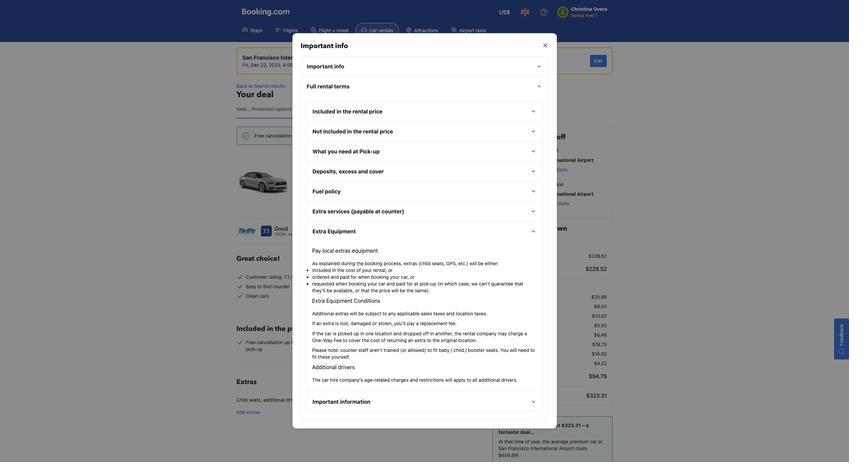 Task type: locate. For each thing, give the bounding box(es) containing it.
off inside view drop-off instructions button
[[536, 201, 542, 206]]

extra inside if the car is picked up in one location and dropped off in another, the rental company may charge a one-way fee to cover the cost of returning an extra to the original location.
[[414, 338, 425, 343]]

extra down the dropped
[[414, 338, 425, 343]]

you inside this car is costing you just $323.31 – a fantastic deal…
[[542, 423, 550, 429]]

important for important information dropdown button
[[312, 399, 339, 405]]

pick- up ap conc fee recov at the bottom right of page
[[521, 285, 533, 291]]

hours up what
[[313, 133, 325, 139]]

san francisco international airport for fri, dec 22 · 4:00 pm
[[512, 157, 594, 163]]

cost inside if the car is picked up in one location and dropped off in another, the rental company may charge a one-way fee to cover the cost of returning an extra to the original location.
[[370, 338, 380, 343]]

to down state sales tax in the bottom right of the page
[[530, 348, 535, 353]]

/ left 10
[[291, 274, 292, 280]]

2 horizontal spatial a
[[586, 423, 589, 429]]

pay inside important info dialog
[[407, 321, 415, 327]]

not included in the rental price
[[312, 129, 393, 135]]

0 vertical spatial unlimited
[[304, 189, 325, 195]]

francisco inside the at that time of year, the average premium car at san francisco international airport costs $408.89!
[[508, 446, 529, 452]]

counter up yourself.
[[340, 348, 357, 353]]

0 vertical spatial your
[[362, 268, 372, 273]]

equipment
[[327, 229, 356, 235], [326, 298, 352, 304]]

free
[[254, 133, 264, 139], [345, 293, 355, 299], [246, 339, 256, 345]]

a down loc/dist sales tax
[[524, 331, 527, 337]]

dec inside san francisco international airport fri, dec 22, 2023, 4:00 pm
[[251, 62, 259, 68]]

an down the dropped
[[408, 338, 413, 343]]

1 vertical spatial a
[[524, 331, 527, 337]]

any
[[388, 311, 396, 317]]

·
[[537, 148, 538, 154], [540, 182, 541, 187]]

san francisco international airport up the view pick-up instructions on the top right of page
[[512, 157, 594, 163]]

seats
[[308, 169, 320, 175]]

will right etc.)
[[469, 261, 477, 267]]

during
[[341, 261, 355, 267]]

1 horizontal spatial pm
[[551, 148, 558, 154]]

tax for state sales tax
[[530, 342, 538, 348]]

equipment inside dropdown button
[[327, 229, 356, 235]]

2 vertical spatial dec
[[523, 182, 532, 187]]

1 vertical spatial view
[[512, 201, 523, 206]]

fee right transportation
[[541, 351, 550, 357]]

0 horizontal spatial policy
[[325, 189, 341, 195]]

1 vertical spatial if
[[312, 331, 315, 337]]

an up one-
[[316, 321, 321, 327]]

1 view from the top
[[512, 167, 523, 173]]

0 vertical spatial free cancellation up to 48 hours before pick-up
[[254, 133, 358, 139]]

0 horizontal spatial part
[[454, 200, 463, 206]]

international down 'attractions' link
[[397, 55, 430, 61]]

of inside the at that time of year, the average premium car at san francisco international airport costs $408.89!
[[525, 439, 530, 445]]

product card group
[[236, 151, 485, 238]]

info inside dropdown button
[[334, 64, 344, 70]]

0 vertical spatial pay
[[445, 200, 453, 206]]

that up conditions
[[361, 288, 369, 294]]

1 vertical spatial location
[[375, 331, 392, 337]]

airport inside san francisco international airport fri, dec 22, 2023, 4:00 pm
[[315, 55, 334, 61]]

not
[[312, 129, 322, 135]]

part left now,
[[454, 200, 463, 206]]

0 vertical spatial location
[[456, 311, 473, 317]]

0 vertical spatial if
[[312, 321, 315, 327]]

be up damaged
[[358, 311, 364, 317]]

booking down rental,
[[371, 274, 389, 280]]

0 vertical spatial seats,
[[432, 261, 445, 267]]

cars down find
[[260, 293, 269, 299]]

additional for additional extras will be subject to any applicable sales taxes and location taxes.
[[312, 311, 334, 317]]

flight + hotel
[[319, 27, 348, 33]]

1 horizontal spatial /
[[451, 348, 452, 353]]

$8.00
[[594, 304, 607, 310]]

year,
[[531, 439, 541, 445]]

pick- up automatic
[[359, 149, 373, 155]]

1 vertical spatial drivers
[[286, 397, 301, 403]]

days:
[[526, 393, 539, 399]]

important down "flight"
[[300, 42, 333, 51]]

to left any
[[382, 311, 387, 317]]

$10.00
[[592, 313, 607, 319]]

0 vertical spatial before
[[326, 133, 341, 139]]

counter)
[[381, 209, 404, 215]]

0 vertical spatial drivers
[[338, 365, 355, 371]]

1 vertical spatial equipment
[[326, 298, 352, 304]]

subtotal for $228.52
[[498, 266, 517, 271]]

costs
[[575, 446, 587, 452]]

0 horizontal spatial cost
[[345, 268, 355, 273]]

is up deal…
[[518, 423, 522, 429]]

free inside 'free cancellation up to 48 hours before pick-up'
[[246, 339, 256, 345]]

extra down they'll
[[312, 298, 325, 304]]

rating:
[[269, 274, 283, 280]]

car rentals link
[[355, 23, 399, 38]]

san inside drop-off location element
[[359, 55, 368, 61]]

0 horizontal spatial additional
[[263, 397, 285, 403]]

to right "back"
[[248, 83, 253, 89]]

1 if from the top
[[312, 321, 315, 327]]

48 left the not at the left of the page
[[305, 133, 311, 139]]

bags
[[382, 179, 393, 185]]

extra
[[312, 209, 326, 215], [312, 229, 326, 235], [312, 298, 325, 304]]

francisco up the "22,"
[[254, 55, 279, 61]]

tax down cnty
[[530, 342, 538, 348]]

seats, inside as explained during the booking process, extras (child seats, gps, etc.) will be either: included in the cost of your rental, or ordered and paid for when booking your car, or requested when booking your car and paid for at pick-up (in which case, we can't guarantee that they'll be available, or that the price will be the same).
[[432, 261, 445, 267]]

clean
[[246, 293, 258, 299]]

fri, dec 22 · 4:00 pm
[[512, 148, 558, 154]]

easy to find counter
[[246, 284, 290, 289]]

48
[[305, 133, 311, 139], [297, 339, 303, 345]]

0 vertical spatial dec
[[251, 62, 259, 68]]

pick- up 24
[[524, 167, 535, 173]]

san francisco international airport group
[[243, 54, 334, 68]]

view drop-off instructions button
[[512, 200, 569, 207]]

1 vertical spatial important info
[[307, 64, 344, 70]]

your
[[236, 89, 254, 100]]

up inside if the car is picked up in one location and dropped off in another, the rental company may charge a one-way fee to cover the cost of returning an extra to the original location.
[[353, 331, 359, 337]]

taxes.
[[474, 311, 487, 317]]

1 horizontal spatial seats,
[[432, 261, 445, 267]]

1 horizontal spatial of
[[381, 338, 385, 343]]

san francisco international airport down 'attractions' link
[[359, 55, 450, 61]]

fuel
[[375, 274, 383, 280]]

1 additional from the top
[[312, 311, 334, 317]]

$323.31 down $94.79
[[586, 393, 607, 399]]

0 horizontal spatial counter
[[273, 284, 290, 289]]

most
[[345, 274, 356, 280]]

the
[[342, 109, 351, 115], [353, 129, 362, 135], [356, 261, 363, 267], [337, 268, 344, 273], [371, 288, 378, 294], [406, 288, 413, 294], [275, 324, 286, 333], [316, 331, 323, 337], [454, 331, 461, 337], [362, 338, 369, 343], [432, 338, 439, 343], [543, 439, 550, 445]]

you left just
[[542, 423, 550, 429]]

$18.75
[[592, 342, 607, 348]]

and right excess
[[358, 169, 368, 175]]

pick- up fri, dec 22 · 4:00 pm
[[498, 133, 514, 142]]

0 vertical spatial extra
[[323, 321, 334, 327]]

same).
[[415, 288, 430, 294]]

pick- inside "view pick-up instructions" button
[[524, 167, 535, 173]]

0 horizontal spatial fee
[[521, 294, 529, 300]]

/ left child
[[451, 348, 452, 353]]

airport inside san francisco international airport shuttle bus
[[357, 201, 372, 207]]

0 horizontal spatial fri,
[[243, 62, 249, 68]]

need inside dropdown button
[[338, 149, 351, 155]]

be down the car,
[[400, 288, 405, 294]]

an inside if the car is picked up in one location and dropped off in another, the rental company may charge a one-way fee to cover the cost of returning an extra to the original location.
[[408, 338, 413, 343]]

extra inside dropdown button
[[312, 229, 326, 235]]

seats, right child
[[249, 397, 262, 403]]

1 horizontal spatial cover
[[369, 169, 384, 175]]

0 vertical spatial need
[[338, 149, 351, 155]]

aren't
[[370, 348, 382, 353]]

unlimited mileage up staff
[[345, 339, 384, 345]]

2 vertical spatial tax
[[530, 342, 538, 348]]

when up available, on the left bottom of page
[[335, 281, 347, 287]]

1 horizontal spatial an
[[408, 338, 413, 343]]

0 vertical spatial additional
[[478, 377, 500, 383]]

pm down pick-up location element
[[294, 62, 301, 68]]

$323.31
[[586, 393, 607, 399], [562, 423, 581, 429]]

age-
[[364, 377, 374, 383]]

2 additional from the top
[[312, 365, 336, 371]]

a inside this car is costing you just $323.31 – a fantastic deal…
[[586, 423, 589, 429]]

0 vertical spatial view
[[512, 167, 523, 173]]

free down well-
[[345, 293, 355, 299]]

$5.50
[[594, 323, 607, 329]]

or inside convertible ford mustang cabrio or similar
[[377, 154, 381, 159]]

1 subtotal from the top
[[498, 266, 517, 271]]

1 vertical spatial drop-
[[524, 201, 536, 206]]

free cancellation up to 48 hours before pick-up up what
[[254, 133, 358, 139]]

at up conc
[[515, 285, 519, 291]]

deposits,
[[312, 169, 337, 175]]

airport inside skip to main content element
[[459, 27, 474, 33]]

(or
[[400, 348, 406, 353]]

0 horizontal spatial 4:00
[[283, 62, 293, 68]]

instructions inside view drop-off instructions button
[[544, 201, 569, 206]]

up inside what you need at pick-up dropdown button
[[373, 149, 380, 155]]

this car is costing you just $323.31 – a fantastic deal…
[[498, 423, 589, 435]]

1 horizontal spatial 4:00
[[540, 148, 550, 154]]

1 horizontal spatial cost
[[370, 338, 380, 343]]

will down state sales tax in the bottom right of the page
[[510, 348, 517, 353]]

1 vertical spatial unlimited mileage
[[345, 339, 384, 345]]

1 horizontal spatial fit
[[433, 348, 437, 353]]

car inside 'car rentals' link
[[369, 27, 377, 33]]

pay up the dropped
[[407, 321, 415, 327]]

state sales tax
[[498, 342, 538, 348]]

san down the at
[[498, 446, 507, 452]]

international up services
[[328, 201, 355, 207]]

sales up "san mateo cnty tax"
[[521, 323, 536, 329]]

pay for pay local extras equipment
[[312, 248, 321, 254]]

airport taxis
[[459, 27, 486, 33]]

0 vertical spatial included
[[312, 109, 335, 115]]

francisco down car rentals
[[370, 55, 395, 61]]

1 vertical spatial extra
[[414, 338, 425, 343]]

a inside if the car is picked up in one location and dropped off in another, the rental company may charge a one-way fee to cover the cost of returning an extra to the original location.
[[524, 331, 527, 337]]

1 large bag
[[304, 179, 330, 185]]

customer rating: 7.1 / 10
[[246, 274, 298, 280]]

1 horizontal spatial extra
[[414, 338, 425, 343]]

pay inside pay part now, part later
[[445, 200, 453, 206]]

choice!
[[256, 254, 280, 263]]

1 horizontal spatial pay
[[445, 200, 453, 206]]

0 vertical spatial paid
[[340, 274, 349, 280]]

to down 'picked'
[[343, 338, 347, 343]]

next…
[[236, 106, 250, 112]]

average
[[551, 439, 568, 445]]

1 vertical spatial included
[[236, 324, 265, 333]]

san inside san francisco international airport shuttle bus
[[296, 201, 304, 207]]

equipment down available, on the left bottom of page
[[326, 298, 352, 304]]

need up excess
[[338, 149, 351, 155]]

0 vertical spatial $228.52
[[589, 253, 607, 259]]

before up please
[[318, 339, 332, 345]]

1 vertical spatial pay
[[312, 248, 321, 254]]

view inside button
[[512, 201, 523, 206]]

view inside button
[[512, 167, 523, 173]]

seats,
[[432, 261, 445, 267], [249, 397, 262, 403]]

pay for pay part now, part later
[[445, 200, 453, 206]]

view down sun,
[[512, 201, 523, 206]]

part
[[454, 200, 463, 206], [476, 200, 485, 206]]

you
[[328, 149, 337, 155], [542, 423, 550, 429]]

cust
[[498, 313, 511, 319]]

2 view from the top
[[512, 201, 523, 206]]

0 horizontal spatial mileage
[[326, 189, 343, 195]]

a
[[416, 321, 419, 327], [524, 331, 527, 337], [586, 423, 589, 429]]

included inside dropdown button
[[312, 109, 335, 115]]

cancellation down options at the left of the page
[[265, 133, 292, 139]]

international down year,
[[530, 446, 558, 452]]

instructions for view pick-up instructions
[[542, 167, 567, 173]]

included inside not included in the rental price dropdown button
[[323, 129, 346, 135]]

counter down 7.1
[[273, 284, 290, 289]]

dec for sun,
[[523, 182, 532, 187]]

at inside dropdown button
[[353, 149, 358, 155]]

to left find
[[257, 284, 262, 289]]

paid up well-
[[340, 274, 349, 280]]

1 vertical spatial counter
[[340, 348, 357, 353]]

back to search results your deal
[[236, 83, 285, 100]]

0 vertical spatial fri,
[[243, 62, 249, 68]]

seats, left gps,
[[432, 261, 445, 267]]

2 left small
[[365, 179, 368, 185]]

free down included in the price
[[246, 339, 256, 345]]

location up fee.
[[456, 311, 473, 317]]

drivers left more.
[[286, 397, 301, 403]]

is left lost, on the left bottom of page
[[335, 321, 339, 327]]

these
[[318, 354, 330, 360]]

pick-up location element
[[243, 54, 334, 62]]

cost inside as explained during the booking process, extras (child seats, gps, etc.) will be either: included in the cost of your rental, or ordered and paid for when booking your car, or requested when booking your car and paid for at pick-up (in which case, we can't guarantee that they'll be available, or that the price will be the same).
[[345, 268, 355, 273]]

if
[[312, 321, 315, 327], [312, 331, 315, 337]]

· for 24
[[540, 182, 541, 187]]

1 horizontal spatial ·
[[540, 182, 541, 187]]

0 vertical spatial pick-
[[498, 133, 514, 142]]

drop- inside button
[[524, 201, 536, 206]]

0 vertical spatial a
[[416, 321, 419, 327]]

0 vertical spatial policy
[[325, 189, 341, 195]]

for
[[351, 274, 357, 280], [407, 281, 413, 287], [513, 393, 520, 399]]

and inside dropdown button
[[358, 169, 368, 175]]

drivers down yourself.
[[338, 365, 355, 371]]

at that time of year, the average premium car at san francisco international airport costs $408.89!
[[498, 439, 603, 458]]

san francisco international airport down "10:00"
[[512, 191, 594, 197]]

if the car is picked up in one location and dropped off in another, the rental company may charge a one-way fee to cover the cost of returning an extra to the original location.
[[312, 331, 527, 343]]

extra up local
[[312, 229, 326, 235]]

pay local extras equipment
[[312, 248, 378, 254]]

mustang
[[346, 154, 363, 159]]

extras left (child
[[404, 261, 417, 267]]

car up "fantastic"
[[510, 423, 517, 429]]

if inside if the car is picked up in one location and dropped off in another, the rental company may charge a one-way fee to cover the cost of returning an extra to the original location.
[[312, 331, 315, 337]]

4 seats
[[304, 169, 320, 175]]

fee.
[[448, 321, 457, 327]]

0 horizontal spatial unlimited mileage
[[304, 189, 343, 195]]

0 vertical spatial cost
[[345, 268, 355, 273]]

drivers inside important info dialog
[[338, 365, 355, 371]]

is inside this car is costing you just $323.31 – a fantastic deal…
[[518, 423, 522, 429]]

sun,
[[512, 182, 522, 187]]

2 left days:
[[521, 393, 524, 399]]

0 vertical spatial drop-
[[539, 133, 557, 142]]

francisco down the time
[[508, 446, 529, 452]]

need inside please note: counter staff aren't trained (or allowed) to fit baby / child / booster seats. you will need to fit these yourself.
[[518, 348, 529, 353]]

1 vertical spatial cover
[[348, 338, 361, 343]]

car inside the at that time of year, the average premium car at san francisco international airport costs $408.89!
[[590, 439, 597, 445]]

included for included in the price
[[236, 324, 265, 333]]

booster
[[468, 348, 485, 353]]

0 vertical spatial sales
[[521, 323, 536, 329]]

san
[[498, 332, 508, 338]]

view for view pick-up instructions
[[512, 167, 523, 173]]

pick- inside as explained during the booking process, extras (child seats, gps, etc.) will be either: included in the cost of your rental, or ordered and paid for when booking your car, or requested when booking your car and paid for at pick-up (in which case, we can't guarantee that they'll be available, or that the price will be the same).
[[419, 281, 431, 287]]

instructions inside "view pick-up instructions" button
[[542, 167, 567, 173]]

2 subtotal from the top
[[498, 373, 517, 379]]

be down the requested
[[326, 288, 332, 294]]

booking up rental,
[[365, 261, 382, 267]]

san inside san francisco international airport fri, dec 22, 2023, 4:00 pm
[[243, 55, 252, 61]]

need down state sales tax in the bottom right of the page
[[518, 348, 529, 353]]

pick-
[[342, 133, 353, 139], [524, 167, 535, 173], [419, 281, 431, 287], [521, 285, 533, 291], [246, 346, 257, 352]]

1 vertical spatial for
[[407, 281, 413, 287]]

0 horizontal spatial included
[[236, 324, 265, 333]]

child
[[236, 397, 248, 403]]

price inside as explained during the booking process, extras (child seats, gps, etc.) will be either: included in the cost of your rental, or ordered and paid for when booking your car, or requested when booking your car and paid for at pick-up (in which case, we can't guarantee that they'll be available, or that the price will be the same).
[[379, 288, 390, 294]]

car for car rentals
[[369, 27, 377, 33]]

car inside as explained during the booking process, extras (child seats, gps, etc.) will be either: included in the cost of your rental, or ordered and paid for when booking your car, or requested when booking your car and paid for at pick-up (in which case, we can't guarantee that they'll be available, or that the price will be the same).
[[378, 281, 385, 287]]

is up fee
[[333, 331, 336, 337]]

additional for additional drivers
[[312, 365, 336, 371]]

requested
[[312, 281, 334, 287]]

feedback
[[839, 324, 844, 346]]

pm inside san francisco international airport fri, dec 22, 2023, 4:00 pm
[[294, 62, 301, 68]]

full rental terms
[[307, 84, 349, 90]]

2 vertical spatial san francisco international airport
[[512, 191, 594, 197]]

at inside the at that time of year, the average premium car at san francisco international airport costs $408.89!
[[598, 439, 603, 445]]

1
[[304, 179, 306, 185]]

important
[[300, 42, 333, 51], [307, 64, 333, 70], [312, 399, 339, 405]]

0 horizontal spatial $323.31
[[562, 423, 581, 429]]

dec left 24
[[523, 182, 532, 187]]

note:
[[328, 348, 339, 353]]

can't
[[479, 281, 490, 287]]

which
[[444, 281, 457, 287]]

1 vertical spatial $228.52
[[586, 266, 607, 272]]

0 horizontal spatial when
[[335, 281, 347, 287]]

and inside if the car is picked up in one location and dropped off in another, the rental company may charge a one-way fee to cover the cost of returning an extra to the original location.
[[393, 331, 402, 337]]

additional down these
[[312, 365, 336, 371]]

unlimited down large
[[304, 189, 325, 195]]

is inside if the car is picked up in one location and dropped off in another, the rental company may charge a one-way fee to cover the cost of returning an extra to the original location.
[[333, 331, 336, 337]]

0 vertical spatial subtotal
[[498, 266, 517, 271]]

1 vertical spatial fee
[[541, 351, 550, 357]]

please
[[312, 348, 326, 353]]

2 vertical spatial free
[[246, 339, 256, 345]]

chg
[[534, 313, 544, 319]]

before inside 'free cancellation up to 48 hours before pick-up'
[[318, 339, 332, 345]]

/
[[291, 274, 292, 280], [451, 348, 452, 353], [465, 348, 467, 353]]

important info button
[[301, 57, 548, 76]]

included down clean
[[236, 324, 265, 333]]

fit down please
[[312, 354, 316, 360]]

rental inside if the car is picked up in one location and dropped off in another, the rental company may charge a one-way fee to cover the cost of returning an extra to the original location.
[[463, 331, 475, 337]]

of right the time
[[525, 439, 530, 445]]

international inside drop-off location element
[[397, 55, 430, 61]]

hours up please
[[304, 339, 317, 345]]

1 horizontal spatial counter
[[340, 348, 357, 353]]

pick- inside dropdown button
[[359, 149, 373, 155]]

skip to main content element
[[0, 0, 849, 42]]

0 horizontal spatial cover
[[348, 338, 361, 343]]

before
[[326, 133, 341, 139], [318, 339, 332, 345]]

pick-
[[498, 133, 514, 142], [359, 149, 373, 155]]

0 horizontal spatial unlimited
[[304, 189, 325, 195]]

0 horizontal spatial seats,
[[249, 397, 262, 403]]

your down most popular fuel policy
[[367, 281, 377, 287]]

free cancellation up to 48 hours before pick-up down included in the price
[[246, 339, 332, 352]]

1 horizontal spatial location
[[456, 311, 473, 317]]

additional extras will be subject to any applicable sales taxes and location taxes.
[[312, 311, 487, 317]]

0 vertical spatial ·
[[537, 148, 538, 154]]

what you need at pick-up button
[[307, 142, 542, 161]]

pick- up "same)."
[[419, 281, 431, 287]]

0 horizontal spatial of
[[356, 268, 361, 273]]

$6.46
[[594, 332, 607, 338]]

fri, inside san francisco international airport fri, dec 22, 2023, 4:00 pm
[[243, 62, 249, 68]]

extra inside "dropdown button"
[[312, 209, 326, 215]]

included in the rental price
[[312, 109, 382, 115]]

0 vertical spatial pay
[[505, 285, 514, 291]]

0 vertical spatial is
[[335, 321, 339, 327]]

pay left now,
[[445, 200, 453, 206]]

loc/dist sales tax
[[498, 323, 546, 329]]

cust facility chg
[[498, 313, 544, 319]]

2 horizontal spatial for
[[513, 393, 520, 399]]

1 vertical spatial pick-
[[359, 149, 373, 155]]

1 vertical spatial policy
[[385, 274, 398, 280]]

pay inside important info dialog
[[312, 248, 321, 254]]

off up fri, dec 22 · 4:00 pm
[[557, 133, 566, 142]]

extra for extra equipment
[[312, 229, 326, 235]]

0 vertical spatial for
[[351, 274, 357, 280]]

unlimited up staff
[[345, 339, 366, 345]]

2 if from the top
[[312, 331, 315, 337]]

important info down "flight"
[[300, 42, 348, 51]]

international up the view pick-up instructions on the top right of page
[[546, 157, 576, 163]]



Task type: describe. For each thing, give the bounding box(es) containing it.
you inside dropdown button
[[328, 149, 337, 155]]

apply
[[453, 377, 465, 383]]

if for if the car is picked up in one location and dropped off in another, the rental company may charge a one-way fee to cover the cost of returning an extra to the original location.
[[312, 331, 315, 337]]

extra for extra services (payable at counter)
[[312, 209, 326, 215]]

subtotal for $94.79
[[498, 373, 517, 379]]

supplied by thrifty image
[[237, 226, 258, 236]]

2 inside the product card group
[[365, 179, 368, 185]]

included in the rental price button
[[307, 102, 542, 121]]

0 vertical spatial cars
[[382, 284, 391, 289]]

rental right full on the left top
[[317, 84, 333, 90]]

car rentals
[[369, 27, 393, 33]]

francisco down 22
[[522, 157, 545, 163]]

rental down the next page is protection options note
[[363, 129, 378, 135]]

at inside as explained during the booking process, extras (child seats, gps, etc.) will be either: included in the cost of your rental, or ordered and paid for when booking your car, or requested when booking your car and paid for at pick-up (in which case, we can't guarantee that they'll be available, or that the price will be the same).
[[414, 281, 418, 287]]

sales
[[421, 311, 432, 317]]

and up 22
[[524, 133, 537, 142]]

1 part from the left
[[454, 200, 463, 206]]

returning
[[387, 338, 407, 343]]

of inside if the car is picked up in one location and dropped off in another, the rental company may charge a one-way fee to cover the cost of returning an extra to the original location.
[[381, 338, 385, 343]]

24
[[533, 182, 539, 187]]

attractions link
[[400, 23, 444, 38]]

1 vertical spatial pm
[[551, 148, 558, 154]]

to left one-
[[291, 339, 296, 345]]

international down am
[[546, 191, 576, 197]]

0 vertical spatial off
[[557, 133, 566, 142]]

edit
[[594, 58, 602, 64]]

sales for loc/dist
[[521, 323, 536, 329]]

included in the price
[[236, 324, 304, 333]]

in inside as explained during the booking process, extras (child seats, gps, etc.) will be either: included in the cost of your rental, or ordered and paid for when booking your car, or requested when booking your car and paid for at pick-up (in which case, we can't guarantee that they'll be available, or that the price will be the same).
[[332, 268, 336, 273]]

picked
[[338, 331, 352, 337]]

extras inside as explained during the booking process, extras (child seats, gps, etc.) will be either: included in the cost of your rental, or ordered and paid for when booking your car, or requested when booking your car and paid for at pick-up (in which case, we can't guarantee that they'll be available, or that the price will be the same).
[[404, 261, 417, 267]]

extra equipment
[[312, 229, 356, 235]]

0 horizontal spatial a
[[416, 321, 419, 327]]

off inside if the car is picked up in one location and dropped off in another, the rental company may charge a one-way fee to cover the cost of returning an extra to the original location.
[[423, 331, 429, 337]]

san francisco international airport shuttle bus
[[296, 201, 372, 213]]

deposits, excess and cover
[[312, 169, 384, 175]]

0 vertical spatial booking
[[365, 261, 382, 267]]

$25.86
[[591, 294, 607, 300]]

rental up not included in the rental price at top left
[[352, 109, 368, 115]]

similar
[[383, 154, 395, 159]]

hire
[[330, 377, 338, 383]]

to pay at pick-up
[[498, 285, 538, 291]]

be left either:
[[478, 261, 483, 267]]

the inside the at that time of year, the average premium car at san francisco international airport costs $408.89!
[[543, 439, 550, 445]]

fuel policy button
[[307, 182, 542, 201]]

premium
[[570, 439, 589, 445]]

to inside back to search results your deal
[[248, 83, 253, 89]]

and up fee.
[[446, 311, 454, 317]]

transportation
[[498, 351, 540, 357]]

view pick-up instructions button
[[512, 166, 567, 173]]

is for lost,
[[335, 321, 339, 327]]

is for picked
[[333, 331, 336, 337]]

international inside san francisco international airport fri, dec 22, 2023, 4:00 pm
[[281, 55, 314, 61]]

view for view drop-off instructions
[[512, 201, 523, 206]]

0 vertical spatial an
[[316, 321, 321, 327]]

international inside san francisco international airport shuttle bus
[[328, 201, 355, 207]]

1 vertical spatial hours
[[304, 339, 317, 345]]

1 vertical spatial tax
[[541, 332, 550, 338]]

equipment
[[352, 248, 378, 254]]

may
[[498, 331, 507, 337]]

price
[[498, 393, 511, 399]]

dec for fri,
[[520, 148, 529, 154]]

2023,
[[269, 62, 282, 68]]

0 vertical spatial fee
[[521, 294, 529, 300]]

ford
[[336, 154, 345, 159]]

san francisco international airport for sun, dec 24 · 10:00 am
[[512, 191, 594, 197]]

1 vertical spatial mileage
[[367, 339, 384, 345]]

1 vertical spatial free cancellation up to 48 hours before pick-up
[[246, 339, 332, 352]]

dropped
[[403, 331, 421, 337]]

0 horizontal spatial paid
[[340, 274, 349, 280]]

state
[[498, 342, 512, 348]]

san inside the at that time of year, the average premium car at san francisco international airport costs $408.89!
[[498, 446, 507, 452]]

francisco down 24
[[522, 191, 545, 197]]

2 vertical spatial for
[[513, 393, 520, 399]]

car inside if the car is picked up in one location and dropped off in another, the rental company may charge a one-way fee to cover the cost of returning an extra to the original location.
[[325, 331, 331, 337]]

0 horizontal spatial /
[[291, 274, 292, 280]]

2 vertical spatial booking
[[348, 281, 366, 287]]

0 vertical spatial info
[[335, 42, 348, 51]]

taxes
[[433, 311, 445, 317]]

time
[[514, 439, 524, 445]]

conditions
[[354, 298, 380, 304]]

1 vertical spatial your
[[390, 274, 399, 280]]

sales for state
[[514, 342, 528, 348]]

pick- down included in the price
[[246, 346, 257, 352]]

will inside please note: counter staff aren't trained (or allowed) to fit baby / child / booster seats. you will need to fit these yourself.
[[510, 348, 517, 353]]

add extras button
[[236, 409, 485, 416]]

of inside as explained during the booking process, extras (child seats, gps, etc.) will be either: included in the cost of your rental, or ordered and paid for when booking your car, or requested when booking your car and paid for at pick-up (in which case, we can't guarantee that they'll be available, or that the price will be the same).
[[356, 268, 361, 273]]

cover inside dropdown button
[[369, 169, 384, 175]]

original
[[441, 338, 457, 343]]

extra for extra equipment conditions
[[312, 298, 325, 304]]

extra services (payable at counter) button
[[307, 202, 542, 221]]

1 horizontal spatial fri,
[[512, 148, 519, 154]]

2 horizontal spatial /
[[465, 348, 467, 353]]

lost,
[[340, 321, 349, 327]]

customer
[[246, 274, 267, 280]]

additional inside important info dialog
[[478, 377, 500, 383]]

extra services (payable at counter)
[[312, 209, 404, 215]]

francisco inside san francisco international airport fri, dec 22, 2023, 4:00 pm
[[254, 55, 279, 61]]

0 vertical spatial hours
[[313, 133, 325, 139]]

1 vertical spatial 4:00
[[540, 148, 550, 154]]

protection
[[252, 106, 274, 112]]

important for important info dropdown button
[[307, 64, 333, 70]]

add extras
[[236, 409, 260, 415]]

not included in the rental price button
[[307, 122, 542, 141]]

edit button
[[590, 55, 607, 67]]

0 vertical spatial fit
[[433, 348, 437, 353]]

at inside "dropdown button"
[[375, 209, 380, 215]]

and down rental,
[[386, 281, 395, 287]]

that inside the at that time of year, the average premium car at san francisco international airport costs $408.89!
[[504, 439, 513, 445]]

counter inside please note: counter staff aren't trained (or allowed) to fit baby / child / booster seats. you will need to fit these yourself.
[[340, 348, 357, 353]]

1 vertical spatial paid
[[396, 281, 405, 287]]

san mateo cnty tax
[[498, 332, 550, 338]]

important info inside dropdown button
[[307, 64, 344, 70]]

mileage inside the product card group
[[326, 189, 343, 195]]

if for if an extra is lost, damaged or stolen, you'll pay a replacement fee.
[[312, 321, 315, 327]]

one
[[365, 331, 373, 337]]

10
[[293, 274, 298, 280]]

0 vertical spatial cancellation
[[265, 133, 292, 139]]

$323.31 inside this car is costing you just $323.31 – a fantastic deal…
[[562, 423, 581, 429]]

important info dialog
[[284, 25, 565, 437]]

drop-off location element
[[359, 54, 450, 62]]

pick-up date element
[[243, 62, 334, 68]]

to
[[498, 285, 504, 291]]

0 horizontal spatial fit
[[312, 354, 316, 360]]

equipment for extra equipment
[[327, 229, 356, 235]]

terms
[[334, 84, 349, 90]]

car left hire
[[322, 377, 329, 383]]

location inside if the car is picked up in one location and dropped off in another, the rental company may charge a one-way fee to cover the cost of returning an extra to the original location.
[[375, 331, 392, 337]]

car inside this car is costing you just $323.31 – a fantastic deal…
[[510, 423, 517, 429]]

up inside as explained during the booking process, extras (child seats, gps, etc.) will be either: included in the cost of your rental, or ordered and paid for when booking your car, or requested when booking your car and paid for at pick-up (in which case, we can't guarantee that they'll be available, or that the price will be the same).
[[431, 281, 436, 287]]

4:00 inside san francisco international airport fri, dec 22, 2023, 4:00 pm
[[283, 62, 293, 68]]

gps,
[[446, 261, 457, 267]]

0 vertical spatial 48
[[305, 133, 311, 139]]

0 vertical spatial important info
[[300, 42, 348, 51]]

$16.00
[[592, 351, 607, 357]]

0 horizontal spatial extra
[[323, 321, 334, 327]]

airport inside drop-off location element
[[431, 55, 450, 61]]

sun, dec 24 · 10:00 am
[[512, 182, 563, 187]]

important information
[[312, 399, 370, 405]]

will left apply on the bottom of the page
[[445, 377, 452, 383]]

applicable
[[397, 311, 419, 317]]

tax for loc/dist sales tax
[[537, 323, 546, 329]]

pay part now, part later
[[445, 200, 485, 213]]

2 vertical spatial your
[[367, 281, 377, 287]]

recov
[[530, 294, 546, 300]]

convertible ford mustang cabrio or similar
[[296, 151, 395, 160]]

to right allowed) on the bottom
[[427, 348, 432, 353]]

fuel
[[312, 189, 323, 195]]

(child
[[418, 261, 430, 267]]

unlimited mileage inside the product card group
[[304, 189, 343, 195]]

staff
[[358, 348, 368, 353]]

0 vertical spatial counter
[[273, 284, 290, 289]]

deposits, excess and cover button
[[307, 162, 542, 181]]

extras up during
[[335, 248, 350, 254]]

1 vertical spatial 48
[[297, 339, 303, 345]]

just
[[552, 423, 560, 429]]

1 vertical spatial booking
[[371, 274, 389, 280]]

0 vertical spatial important
[[300, 42, 333, 51]]

1 horizontal spatial pick-
[[498, 133, 514, 142]]

bus
[[311, 208, 318, 213]]

and left more.
[[302, 397, 310, 403]]

cancellation inside 'free cancellation up to 48 hours before pick-up'
[[257, 339, 283, 345]]

· for 22
[[537, 148, 538, 154]]

francisco inside drop-off location element
[[370, 55, 395, 61]]

you'll
[[394, 321, 406, 327]]

extras
[[236, 377, 257, 387]]

to up please note: counter staff aren't trained (or allowed) to fit baby / child / booster seats. you will need to fit these yourself.
[[427, 338, 431, 343]]

1 horizontal spatial for
[[407, 281, 413, 287]]

car for car price breakdown
[[498, 224, 510, 233]]

view pick-up instructions
[[512, 167, 567, 173]]

0 vertical spatial free
[[254, 133, 264, 139]]

cover inside if the car is picked up in one location and dropped off in another, the rental company may charge a one-way fee to cover the cost of returning an extra to the original location.
[[348, 338, 361, 343]]

1 horizontal spatial drop-
[[539, 133, 557, 142]]

san down sun,
[[512, 191, 521, 197]]

flight
[[319, 27, 331, 33]]

international inside the at that time of year, the average premium car at san francisco international airport costs $408.89!
[[530, 446, 558, 452]]

1 horizontal spatial pay
[[505, 285, 514, 291]]

to left the not at the left of the page
[[300, 133, 304, 139]]

2 horizontal spatial that
[[514, 281, 523, 287]]

equipment for extra equipment conditions
[[326, 298, 352, 304]]

francisco inside san francisco international airport shuttle bus
[[306, 201, 327, 207]]

will up any
[[391, 288, 398, 294]]

extras up lost, on the left bottom of page
[[335, 311, 349, 317]]

and up the requested
[[330, 274, 339, 280]]

0 vertical spatial san francisco international airport
[[359, 55, 450, 61]]

child
[[453, 348, 464, 353]]

0 horizontal spatial drivers
[[286, 397, 301, 403]]

1 horizontal spatial unlimited mileage
[[345, 339, 384, 345]]

convertible
[[296, 151, 335, 160]]

to left the all
[[467, 377, 471, 383]]

hotel
[[337, 27, 348, 33]]

1 vertical spatial unlimited
[[345, 339, 366, 345]]

now,
[[464, 200, 474, 206]]

0 vertical spatial $323.31
[[586, 393, 607, 399]]

1 vertical spatial additional
[[263, 397, 285, 403]]

1 vertical spatial when
[[335, 281, 347, 287]]

fee
[[334, 338, 342, 343]]

add
[[236, 409, 245, 415]]

up inside "view pick-up instructions" button
[[535, 167, 540, 173]]

2 part from the left
[[476, 200, 485, 206]]

bag
[[321, 179, 330, 185]]

extras inside 'button'
[[246, 409, 260, 415]]

find
[[263, 284, 271, 289]]

price for 2 days:
[[498, 393, 539, 399]]

1 vertical spatial free
[[345, 293, 355, 299]]

1 vertical spatial that
[[361, 288, 369, 294]]

$408.89!
[[498, 453, 519, 458]]

will up damaged
[[350, 311, 357, 317]]

0 horizontal spatial cars
[[260, 293, 269, 299]]

available,
[[333, 288, 354, 294]]

baby
[[439, 348, 449, 353]]

1 vertical spatial 2
[[521, 393, 524, 399]]

san down fri, dec 22 · 4:00 pm
[[512, 157, 521, 163]]

instructions for view drop-off instructions
[[544, 201, 569, 206]]

airport inside the at that time of year, the average premium car at san francisco international airport costs $408.89!
[[559, 446, 574, 452]]

am
[[556, 182, 563, 187]]

included for included in the rental price
[[312, 109, 335, 115]]

0 vertical spatial when
[[358, 274, 370, 280]]

automatic
[[365, 169, 387, 175]]

and right charges
[[410, 377, 418, 383]]

next page is protection options note
[[236, 106, 485, 113]]

–
[[582, 423, 585, 429]]

transportation fee
[[498, 351, 550, 357]]

unlimited inside the product card group
[[304, 189, 325, 195]]

what you need at pick-up
[[312, 149, 380, 155]]

policy inside fuel policy "dropdown button"
[[325, 189, 341, 195]]

small
[[369, 179, 381, 185]]

included inside as explained during the booking process, extras (child seats, gps, etc.) will be either: included in the cost of your rental, or ordered and paid for when booking your car, or requested when booking your car and paid for at pick-up (in which case, we can't guarantee that they'll be available, or that the price will be the same).
[[312, 268, 331, 273]]

facility
[[512, 313, 532, 319]]

car,
[[401, 274, 409, 280]]

pick- up what you need at pick-up
[[342, 133, 353, 139]]

4
[[304, 169, 307, 175]]



Task type: vqa. For each thing, say whether or not it's contained in the screenshot.
Feedback
yes



